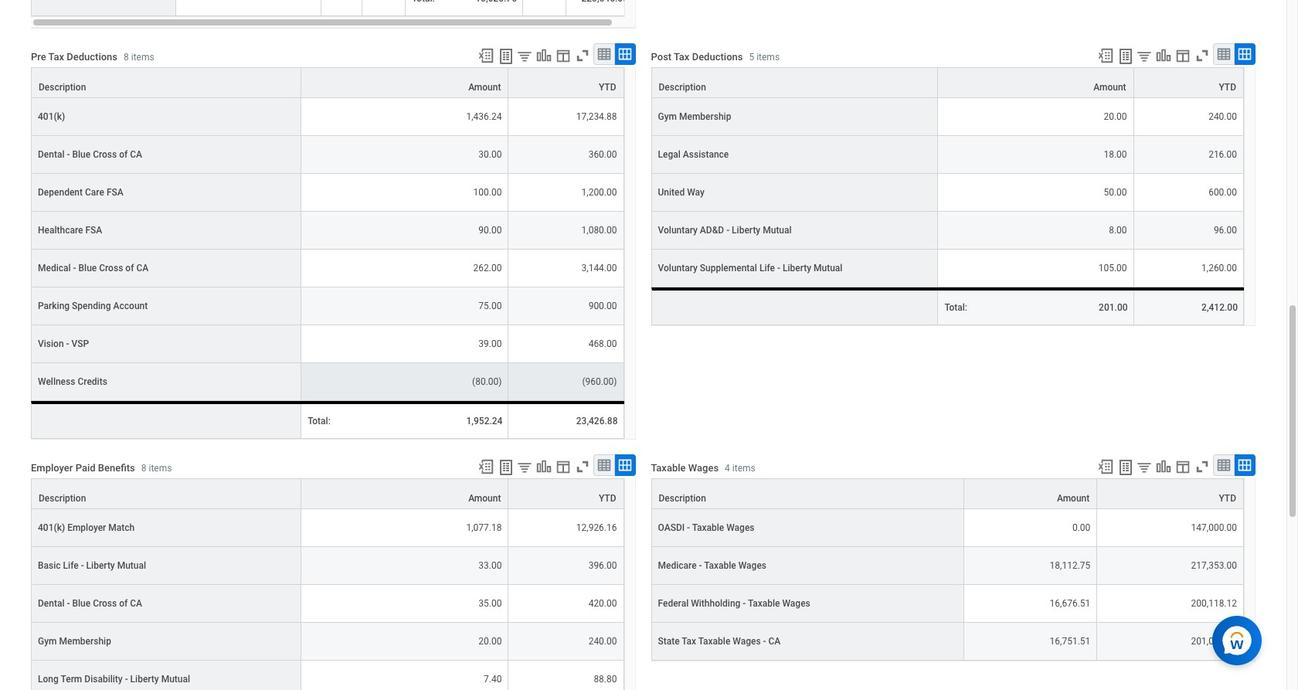 Task type: vqa. For each thing, say whether or not it's contained in the screenshot.


Task type: describe. For each thing, give the bounding box(es) containing it.
(960.00)
[[582, 376, 617, 387]]

voluntary ad&d - liberty mutual
[[658, 225, 792, 235]]

spending
[[72, 300, 111, 311]]

total: for 201.00
[[945, 302, 968, 313]]

90.00
[[479, 225, 502, 235]]

parking
[[38, 300, 70, 311]]

long
[[38, 674, 59, 685]]

row containing dependent care fsa
[[31, 174, 624, 211]]

row containing voluntary ad&d - liberty mutual
[[651, 211, 1244, 249]]

ytd button for employer paid benefits
[[509, 479, 623, 508]]

expand table image for deductions
[[617, 46, 633, 61]]

export to worksheets image
[[1117, 47, 1135, 65]]

75.00
[[479, 300, 502, 311]]

3,144.00
[[582, 262, 617, 273]]

payslip - expand/collapse chart image for 4
[[1155, 458, 1172, 475]]

ca for 262.00
[[136, 262, 149, 273]]

blue for 35.00
[[72, 598, 91, 609]]

1 horizontal spatial 20.00
[[1104, 111, 1127, 122]]

description button for pre tax deductions
[[32, 68, 301, 97]]

taxable right the "withholding"
[[748, 598, 780, 609]]

export to worksheets image for post tax deductions
[[497, 47, 515, 65]]

amount for employer paid benefits
[[468, 493, 501, 504]]

toolbar for employer paid benefits
[[470, 454, 636, 478]]

amount button for pre tax deductions
[[302, 68, 508, 97]]

table image
[[1216, 457, 1232, 473]]

deductions for post tax deductions
[[692, 51, 743, 63]]

88.80
[[594, 674, 617, 685]]

long term disability - liberty mutual
[[38, 674, 190, 685]]

items for employer paid benefits
[[149, 463, 172, 474]]

0 vertical spatial 240.00
[[1209, 111, 1237, 122]]

16,751.51
[[1050, 636, 1091, 647]]

420.00
[[589, 598, 617, 609]]

1 vertical spatial gym membership
[[38, 636, 111, 647]]

217,353.00
[[1191, 560, 1237, 571]]

credits
[[78, 376, 107, 387]]

table image for 4
[[596, 457, 612, 473]]

tax for post
[[674, 51, 690, 63]]

withholding
[[691, 598, 741, 609]]

liberty right ad&d
[[732, 225, 761, 235]]

1 cell from the left
[[176, 0, 322, 16]]

tax for pre
[[48, 51, 64, 63]]

row containing united way
[[651, 174, 1244, 211]]

vsp
[[71, 338, 89, 349]]

row containing oasdi - taxable wages
[[651, 509, 1244, 547]]

benefits
[[98, 462, 135, 474]]

oasdi
[[658, 522, 685, 533]]

taxable for oasdi
[[692, 522, 724, 533]]

cross for 35.00
[[93, 598, 117, 609]]

1,260.00
[[1202, 262, 1237, 273]]

ca for 35.00
[[130, 598, 142, 609]]

ytd button for taxable wages
[[1098, 479, 1244, 508]]

row containing 401(k) employer match
[[31, 509, 624, 547]]

legal assistance
[[658, 149, 729, 160]]

export to excel image for benefits
[[477, 458, 494, 475]]

row containing federal withholding - taxable wages
[[651, 585, 1244, 623]]

taxable for state
[[698, 636, 731, 647]]

united way
[[658, 187, 705, 198]]

ad&d
[[700, 225, 724, 235]]

dental for 30.00
[[38, 149, 65, 160]]

- right ad&d
[[727, 225, 730, 235]]

105.00
[[1099, 262, 1127, 273]]

- right medical
[[73, 262, 76, 273]]

0.00
[[1073, 522, 1091, 533]]

taxable wages 4 items
[[651, 462, 756, 474]]

amount for taxable wages
[[1057, 493, 1090, 504]]

33.00
[[479, 560, 502, 571]]

total: for 1,952.24
[[308, 416, 331, 426]]

39.00
[[479, 338, 502, 349]]

dental for 35.00
[[38, 598, 65, 609]]

toolbar for post tax deductions
[[1090, 43, 1256, 67]]

- right the disability
[[125, 674, 128, 685]]

dental - blue cross of ca for 35.00
[[38, 598, 142, 609]]

voluntary supplemental life - liberty mutual
[[658, 262, 843, 273]]

select to filter grid data image for pre tax deductions
[[516, 48, 533, 64]]

50.00
[[1104, 187, 1127, 198]]

ytd for post tax deductions
[[1219, 82, 1237, 92]]

17,234.88
[[576, 111, 617, 122]]

- down federal withholding - taxable wages
[[763, 636, 766, 647]]

ytd button for post tax deductions
[[1134, 68, 1244, 97]]

360.00
[[589, 149, 617, 160]]

201.00
[[1099, 302, 1128, 313]]

1,200.00
[[582, 187, 617, 198]]

description for post
[[659, 82, 706, 92]]

federal withholding - taxable wages
[[658, 598, 811, 609]]

0 horizontal spatial 20.00
[[479, 636, 502, 647]]

description for taxable
[[659, 493, 706, 504]]

4
[[725, 463, 730, 474]]

- up dependent
[[67, 149, 70, 160]]

30.00
[[479, 149, 502, 160]]

select to filter grid data image for post tax deductions
[[1136, 48, 1153, 64]]

396.00
[[589, 560, 617, 571]]

8 for benefits
[[141, 463, 146, 474]]

wages for state tax taxable wages - ca
[[733, 636, 761, 647]]

toolbar for taxable wages
[[1091, 454, 1256, 478]]

export to excel image for 4
[[1097, 458, 1114, 475]]

wages for oasdi - taxable wages
[[727, 522, 755, 533]]

23,426.88
[[576, 416, 618, 426]]

147,000.00
[[1191, 522, 1237, 533]]

voluntary for voluntary ad&d - liberty mutual
[[658, 225, 698, 235]]

supplemental
[[700, 262, 757, 273]]

click to view/edit grid preferences image for benefits
[[555, 458, 572, 475]]

toolbar for pre tax deductions
[[470, 43, 636, 67]]

- right supplemental
[[777, 262, 781, 273]]

paid
[[75, 462, 96, 474]]

96.00
[[1214, 225, 1237, 235]]

amount button for taxable wages
[[964, 479, 1097, 508]]

state tax taxable wages - ca
[[658, 636, 781, 647]]

items for pre tax deductions
[[131, 52, 154, 63]]

basic life - liberty mutual
[[38, 560, 146, 571]]

match
[[108, 522, 135, 533]]

pre
[[31, 51, 46, 63]]

row containing medical - blue cross of ca
[[31, 249, 624, 287]]

dependent care fsa
[[38, 187, 123, 198]]

medicare - taxable wages
[[658, 560, 767, 571]]

row containing medicare - taxable wages
[[651, 547, 1244, 585]]

ytd button for pre tax deductions
[[509, 68, 623, 97]]

oasdi - taxable wages
[[658, 522, 755, 533]]

term
[[61, 674, 82, 685]]

amount button for post tax deductions
[[939, 68, 1133, 97]]

- left vsp
[[66, 338, 69, 349]]

2,412.00
[[1202, 302, 1238, 313]]

disability
[[84, 674, 123, 685]]

expand table image
[[1237, 457, 1253, 473]]

cross for 262.00
[[99, 262, 123, 273]]

deductions for pre tax deductions
[[67, 51, 118, 63]]

fullscreen image for employer paid benefits
[[574, 458, 591, 475]]

legal
[[658, 149, 681, 160]]

select to filter grid data image for taxable wages
[[1136, 459, 1153, 475]]

216.00
[[1209, 149, 1237, 160]]

blue for 262.00
[[78, 262, 97, 273]]

export to worksheets image for taxable wages
[[497, 458, 515, 477]]

state
[[658, 636, 680, 647]]

ytd for pre tax deductions
[[599, 82, 616, 92]]

medicare
[[658, 560, 697, 571]]

ytd for employer paid benefits
[[599, 493, 616, 504]]

of for 262.00
[[125, 262, 134, 273]]

ca for 16,751.51
[[769, 636, 781, 647]]

12,926.16
[[576, 522, 617, 533]]

medical
[[38, 262, 71, 273]]

tax for state
[[682, 636, 696, 647]]

1 vertical spatial membership
[[59, 636, 111, 647]]

of for 35.00
[[119, 598, 128, 609]]

1,436.24
[[466, 111, 502, 122]]

1 horizontal spatial fsa
[[107, 187, 123, 198]]

fullscreen image for pre tax deductions
[[574, 47, 591, 64]]

assistance
[[683, 149, 729, 160]]

export to excel image for pre tax deductions
[[477, 47, 494, 64]]

0 vertical spatial employer
[[31, 462, 73, 474]]



Task type: locate. For each thing, give the bounding box(es) containing it.
200,118.12
[[1191, 598, 1237, 609]]

2 voluntary from the top
[[658, 262, 698, 273]]

1 401(k) from the top
[[38, 111, 65, 122]]

wages for medicare - taxable wages
[[739, 560, 767, 571]]

liberty down '401(k) employer match'
[[86, 560, 115, 571]]

membership up assistance
[[679, 111, 731, 122]]

ytd button up 147,000.00
[[1098, 479, 1244, 508]]

401(k)
[[38, 111, 65, 122], [38, 522, 65, 533]]

wellness credits
[[38, 376, 107, 387]]

amount up 0.00
[[1057, 493, 1090, 504]]

subtotal row row header for 1,952.24
[[31, 401, 302, 439]]

fsa right healthcare at the left of the page
[[85, 225, 102, 235]]

vision - vsp
[[38, 338, 89, 349]]

gym
[[658, 111, 677, 122], [38, 636, 57, 647]]

16,676.51
[[1050, 598, 1091, 609]]

description for employer
[[39, 493, 86, 504]]

membership up the 'term'
[[59, 636, 111, 647]]

1,080.00
[[582, 225, 617, 235]]

1 vertical spatial 401(k)
[[38, 522, 65, 533]]

0 horizontal spatial fsa
[[85, 225, 102, 235]]

subtotal row row header down voluntary supplemental life - liberty mutual
[[651, 287, 939, 325]]

fsa
[[107, 187, 123, 198], [85, 225, 102, 235]]

life right supplemental
[[760, 262, 775, 273]]

wellness
[[38, 376, 75, 387]]

0 vertical spatial payslip - expand/collapse chart image
[[535, 47, 552, 64]]

468.00
[[589, 338, 617, 349]]

dental - blue cross of ca down basic life - liberty mutual
[[38, 598, 142, 609]]

tax inside row
[[682, 636, 696, 647]]

ca
[[130, 149, 142, 160], [136, 262, 149, 273], [130, 598, 142, 609], [769, 636, 781, 647]]

1 vertical spatial dental
[[38, 598, 65, 609]]

fullscreen image right export to worksheets icon
[[1194, 47, 1211, 64]]

expand table image
[[617, 46, 633, 61], [1237, 46, 1253, 61], [617, 457, 633, 473]]

row containing parking spending account
[[31, 287, 624, 325]]

2 cell from the left
[[322, 0, 362, 16]]

row containing legal assistance
[[651, 136, 1244, 174]]

row containing wellness credits
[[31, 363, 624, 401]]

of for 30.00
[[119, 149, 128, 160]]

liberty right supplemental
[[783, 262, 812, 273]]

row containing voluntary supplemental life - liberty mutual
[[651, 249, 1244, 287]]

cross inside row
[[99, 262, 123, 273]]

deductions
[[67, 51, 118, 63], [692, 51, 743, 63]]

0 horizontal spatial life
[[63, 560, 79, 571]]

7.40
[[484, 674, 502, 685]]

cross for 30.00
[[93, 149, 117, 160]]

0 horizontal spatial gym
[[38, 636, 57, 647]]

subtotal row row header up benefits
[[31, 401, 302, 439]]

dental - blue cross of ca up care
[[38, 149, 142, 160]]

payslip - expand/collapse chart image
[[1155, 47, 1172, 64], [535, 458, 552, 475]]

1 vertical spatial subtotal row row header
[[651, 287, 939, 325]]

deductions left 5
[[692, 51, 743, 63]]

20.00 down 35.00
[[479, 636, 502, 647]]

description up "oasdi"
[[659, 493, 706, 504]]

900.00
[[589, 300, 617, 311]]

blue right medical
[[78, 262, 97, 273]]

ca for 30.00
[[130, 149, 142, 160]]

1 horizontal spatial 240.00
[[1209, 111, 1237, 122]]

cross up care
[[93, 149, 117, 160]]

gym membership up legal assistance
[[658, 111, 731, 122]]

export to excel image left export to worksheets icon
[[1097, 47, 1114, 64]]

1 vertical spatial voluntary
[[658, 262, 698, 273]]

dental
[[38, 149, 65, 160], [38, 598, 65, 609]]

taxable down the "withholding"
[[698, 636, 731, 647]]

healthcare
[[38, 225, 83, 235]]

1 horizontal spatial click to view/edit grid preferences image
[[1175, 47, 1192, 64]]

1 horizontal spatial click to view/edit grid preferences image
[[1175, 458, 1192, 475]]

description for pre
[[39, 82, 86, 92]]

1 horizontal spatial export to excel image
[[1097, 47, 1114, 64]]

1 dental from the top
[[38, 149, 65, 160]]

401(k) employer match
[[38, 522, 135, 533]]

0 horizontal spatial click to view/edit grid preferences image
[[555, 458, 572, 475]]

life right the basic
[[63, 560, 79, 571]]

row containing long term disability - liberty mutual
[[31, 661, 624, 690]]

items inside taxable wages 4 items
[[733, 463, 756, 474]]

description button for post tax deductions
[[652, 68, 938, 97]]

0 vertical spatial gym
[[658, 111, 677, 122]]

401(k) for 401(k)
[[38, 111, 65, 122]]

taxable right "oasdi"
[[692, 522, 724, 533]]

employer left the 'match'
[[67, 522, 106, 533]]

dependent
[[38, 187, 83, 198]]

8 inside employer paid benefits 8 items
[[141, 463, 146, 474]]

payslip - expand/collapse chart image for deductions
[[535, 47, 552, 64]]

gym up legal
[[658, 111, 677, 122]]

amount
[[468, 82, 501, 92], [1094, 82, 1126, 92], [468, 493, 501, 504], [1057, 493, 1090, 504]]

1 vertical spatial cross
[[99, 262, 123, 273]]

click to view/edit grid preferences image for post tax deductions
[[1175, 47, 1192, 64]]

payslip - expand/collapse chart image for post tax deductions
[[1155, 47, 1172, 64]]

1 click to view/edit grid preferences image from the left
[[555, 47, 572, 64]]

0 vertical spatial membership
[[679, 111, 731, 122]]

20.00 up 18.00
[[1104, 111, 1127, 122]]

table image
[[596, 46, 612, 61], [1216, 46, 1232, 61], [596, 457, 612, 473]]

100.00
[[473, 187, 502, 198]]

description button for taxable wages
[[652, 479, 964, 508]]

post tax deductions 5 items
[[651, 51, 780, 63]]

0 vertical spatial total:
[[945, 302, 968, 313]]

medical - blue cross of ca
[[38, 262, 149, 273]]

taxable for medicare
[[704, 560, 736, 571]]

2 click to view/edit grid preferences image from the left
[[1175, 47, 1192, 64]]

care
[[85, 187, 104, 198]]

voluntary
[[658, 225, 698, 235], [658, 262, 698, 273]]

(80.00)
[[472, 376, 502, 387]]

vision
[[38, 338, 64, 349]]

0 vertical spatial voluntary
[[658, 225, 698, 235]]

gym membership up the 'term'
[[38, 636, 111, 647]]

of
[[119, 149, 128, 160], [125, 262, 134, 273], [119, 598, 128, 609]]

payslip - expand/collapse chart image for employer paid benefits
[[535, 458, 552, 475]]

1 vertical spatial payslip - expand/collapse chart image
[[535, 458, 552, 475]]

export to excel image
[[477, 47, 494, 64], [1097, 47, 1114, 64]]

healthcare fsa
[[38, 225, 102, 235]]

0 vertical spatial of
[[119, 149, 128, 160]]

subtotal row row header
[[31, 0, 176, 16], [651, 287, 939, 325], [31, 401, 302, 439]]

1 horizontal spatial membership
[[679, 111, 731, 122]]

1 horizontal spatial gym
[[658, 111, 677, 122]]

amount button
[[302, 68, 508, 97], [939, 68, 1133, 97], [302, 479, 508, 508], [964, 479, 1097, 508]]

0 vertical spatial 8
[[124, 52, 129, 63]]

dental down the basic
[[38, 598, 65, 609]]

1 vertical spatial dental - blue cross of ca
[[38, 598, 142, 609]]

amount down export to worksheets icon
[[1094, 82, 1126, 92]]

ytd up 17,234.88
[[599, 82, 616, 92]]

0 horizontal spatial 240.00
[[589, 636, 617, 647]]

row
[[31, 0, 635, 16], [31, 67, 624, 98], [651, 67, 1244, 98], [31, 98, 624, 136], [651, 98, 1244, 136], [31, 136, 624, 174], [651, 136, 1244, 174], [31, 174, 624, 211], [651, 174, 1244, 211], [31, 211, 624, 249], [651, 211, 1244, 249], [31, 249, 624, 287], [651, 249, 1244, 287], [31, 287, 624, 325], [651, 287, 1244, 325], [31, 325, 624, 363], [31, 363, 624, 401], [31, 401, 624, 439], [31, 478, 624, 509], [651, 478, 1244, 509], [31, 509, 624, 547], [651, 509, 1244, 547], [31, 547, 624, 585], [651, 547, 1244, 585], [31, 585, 624, 623], [651, 585, 1244, 623], [31, 623, 624, 661], [651, 623, 1244, 661], [31, 661, 624, 690]]

20.00
[[1104, 111, 1127, 122], [479, 636, 502, 647]]

35.00
[[479, 598, 502, 609]]

1 click to view/edit grid preferences image from the left
[[555, 458, 572, 475]]

3 cell from the left
[[362, 0, 406, 16]]

dental - blue cross of ca for 30.00
[[38, 149, 142, 160]]

600.00
[[1209, 187, 1237, 198]]

240.00 up 216.00
[[1209, 111, 1237, 122]]

voluntary left supplemental
[[658, 262, 698, 273]]

items inside employer paid benefits 8 items
[[149, 463, 172, 474]]

items for post tax deductions
[[757, 52, 780, 63]]

2 vertical spatial subtotal row row header
[[31, 401, 302, 439]]

0 horizontal spatial deductions
[[67, 51, 118, 63]]

1 horizontal spatial 8
[[141, 463, 146, 474]]

amount for pre tax deductions
[[468, 82, 501, 92]]

row containing vision - vsp
[[31, 325, 624, 363]]

description button for employer paid benefits
[[32, 479, 301, 508]]

expand table image for 4
[[617, 457, 633, 473]]

ytd up 216.00
[[1219, 82, 1237, 92]]

united
[[658, 187, 685, 198]]

5
[[749, 52, 754, 63]]

1 voluntary from the top
[[658, 225, 698, 235]]

1 vertical spatial blue
[[78, 262, 97, 273]]

0 horizontal spatial membership
[[59, 636, 111, 647]]

1 horizontal spatial deductions
[[692, 51, 743, 63]]

2 dental from the top
[[38, 598, 65, 609]]

liberty
[[732, 225, 761, 235], [783, 262, 812, 273], [86, 560, 115, 571], [130, 674, 159, 685]]

1 vertical spatial life
[[63, 560, 79, 571]]

0 horizontal spatial click to view/edit grid preferences image
[[555, 47, 572, 64]]

1 vertical spatial gym
[[38, 636, 57, 647]]

0 vertical spatial fsa
[[107, 187, 123, 198]]

- right the "withholding"
[[743, 598, 746, 609]]

taxable
[[651, 462, 686, 474], [692, 522, 724, 533], [704, 560, 736, 571], [748, 598, 780, 609], [698, 636, 731, 647]]

amount up the 1,077.18
[[468, 493, 501, 504]]

1 horizontal spatial gym membership
[[658, 111, 731, 122]]

row containing 401(k)
[[31, 98, 624, 136]]

employer inside row
[[67, 522, 106, 533]]

description down pre
[[39, 82, 86, 92]]

amount button for employer paid benefits
[[302, 479, 508, 508]]

export to excel image
[[477, 458, 494, 475], [1097, 458, 1114, 475]]

2 export to excel image from the left
[[1097, 47, 1114, 64]]

8.00
[[1109, 225, 1127, 235]]

dental - blue cross of ca
[[38, 149, 142, 160], [38, 598, 142, 609]]

cross
[[93, 149, 117, 160], [99, 262, 123, 273], [93, 598, 117, 609]]

cross up parking spending account
[[99, 262, 123, 273]]

2 401(k) from the top
[[38, 522, 65, 533]]

1 vertical spatial 8
[[141, 463, 146, 474]]

description
[[39, 82, 86, 92], [659, 82, 706, 92], [39, 493, 86, 504], [659, 493, 706, 504]]

gym membership
[[658, 111, 731, 122], [38, 636, 111, 647]]

mutual
[[763, 225, 792, 235], [814, 262, 843, 273], [117, 560, 146, 571], [161, 674, 190, 685]]

1,077.18
[[466, 522, 502, 533]]

2 vertical spatial of
[[119, 598, 128, 609]]

select to filter grid data image
[[516, 48, 533, 64], [1136, 48, 1153, 64], [516, 459, 533, 475], [1136, 459, 1153, 475]]

payslip - expand/collapse chart image
[[535, 47, 552, 64], [1155, 458, 1172, 475]]

membership
[[679, 111, 731, 122], [59, 636, 111, 647]]

2 vertical spatial blue
[[72, 598, 91, 609]]

export to excel image for post tax deductions
[[1097, 47, 1114, 64]]

8 inside the pre tax deductions 8 items
[[124, 52, 129, 63]]

dental up dependent
[[38, 149, 65, 160]]

1 vertical spatial 240.00
[[589, 636, 617, 647]]

fullscreen image for post tax deductions
[[1194, 47, 1211, 64]]

row containing healthcare fsa
[[31, 211, 624, 249]]

toolbar
[[470, 43, 636, 67], [1090, 43, 1256, 67], [470, 454, 636, 478], [1091, 454, 1256, 478]]

of inside row
[[125, 262, 134, 273]]

2 dental - blue cross of ca from the top
[[38, 598, 142, 609]]

pre tax deductions 8 items
[[31, 51, 154, 63]]

cross down basic life - liberty mutual
[[93, 598, 117, 609]]

1 deductions from the left
[[67, 51, 118, 63]]

items inside post tax deductions 5 items
[[757, 52, 780, 63]]

- down basic life - liberty mutual
[[67, 598, 70, 609]]

18,112.75
[[1050, 560, 1091, 571]]

1 vertical spatial total:
[[308, 416, 331, 426]]

tax right pre
[[48, 51, 64, 63]]

federal
[[658, 598, 689, 609]]

0 vertical spatial cross
[[93, 149, 117, 160]]

fullscreen image left table icon
[[1194, 458, 1211, 475]]

1 horizontal spatial total:
[[945, 302, 968, 313]]

0 horizontal spatial gym membership
[[38, 636, 111, 647]]

taxable left 4
[[651, 462, 686, 474]]

1 horizontal spatial life
[[760, 262, 775, 273]]

fullscreen image up 17,234.88
[[574, 47, 591, 64]]

row containing basic life - liberty mutual
[[31, 547, 624, 585]]

- right "oasdi"
[[687, 522, 690, 533]]

- right medicare
[[699, 560, 702, 571]]

2 deductions from the left
[[692, 51, 743, 63]]

0 vertical spatial 20.00
[[1104, 111, 1127, 122]]

tax
[[48, 51, 64, 63], [674, 51, 690, 63], [682, 636, 696, 647]]

life
[[760, 262, 775, 273], [63, 560, 79, 571]]

employer paid benefits 8 items
[[31, 462, 172, 474]]

employer left paid on the bottom left of the page
[[31, 462, 73, 474]]

fullscreen image
[[574, 47, 591, 64], [1194, 47, 1211, 64], [574, 458, 591, 475], [1194, 458, 1211, 475]]

amount for post tax deductions
[[1094, 82, 1126, 92]]

fullscreen image for taxable wages
[[1194, 458, 1211, 475]]

blue up "dependent care fsa"
[[72, 149, 91, 160]]

0 horizontal spatial payslip - expand/collapse chart image
[[535, 458, 552, 475]]

of up "dependent care fsa"
[[119, 149, 128, 160]]

gym up long
[[38, 636, 57, 647]]

ytd up 12,926.16
[[599, 493, 616, 504]]

0 vertical spatial dental
[[38, 149, 65, 160]]

description down post
[[659, 82, 706, 92]]

0 vertical spatial subtotal row row header
[[31, 0, 176, 16]]

1 vertical spatial of
[[125, 262, 134, 273]]

1 horizontal spatial payslip - expand/collapse chart image
[[1155, 47, 1172, 64]]

8
[[124, 52, 129, 63], [141, 463, 146, 474]]

tax right post
[[674, 51, 690, 63]]

voluntary for voluntary supplemental life - liberty mutual
[[658, 262, 698, 273]]

cell
[[176, 0, 322, 16], [322, 0, 362, 16], [362, 0, 406, 16], [523, 0, 567, 16]]

401(k) down pre
[[38, 111, 65, 122]]

1 horizontal spatial payslip - expand/collapse chart image
[[1155, 458, 1172, 475]]

201,018.12
[[1191, 636, 1237, 647]]

401(k) for 401(k) employer match
[[38, 522, 65, 533]]

1 vertical spatial employer
[[67, 522, 106, 533]]

1 export to excel image from the left
[[477, 458, 494, 475]]

0 vertical spatial gym membership
[[658, 111, 731, 122]]

1 export to excel image from the left
[[477, 47, 494, 64]]

1 horizontal spatial export to excel image
[[1097, 458, 1114, 475]]

fullscreen image down 23,426.88
[[574, 458, 591, 475]]

amount up "1,436.24"
[[468, 82, 501, 92]]

0 horizontal spatial total:
[[308, 416, 331, 426]]

2 export to excel image from the left
[[1097, 458, 1114, 475]]

blue for 30.00
[[72, 149, 91, 160]]

table image for deductions
[[596, 46, 612, 61]]

description up '401(k) employer match'
[[39, 493, 86, 504]]

-
[[67, 149, 70, 160], [727, 225, 730, 235], [73, 262, 76, 273], [777, 262, 781, 273], [66, 338, 69, 349], [687, 522, 690, 533], [81, 560, 84, 571], [699, 560, 702, 571], [67, 598, 70, 609], [743, 598, 746, 609], [763, 636, 766, 647], [125, 674, 128, 685]]

ytd button down export to worksheets icon
[[1134, 68, 1244, 97]]

of up account
[[125, 262, 134, 273]]

post
[[651, 51, 672, 63]]

blue
[[72, 149, 91, 160], [78, 262, 97, 273], [72, 598, 91, 609]]

ytd button up 12,926.16
[[509, 479, 623, 508]]

0 vertical spatial 401(k)
[[38, 111, 65, 122]]

click to view/edit grid preferences image
[[555, 47, 572, 64], [1175, 47, 1192, 64]]

1 vertical spatial payslip - expand/collapse chart image
[[1155, 458, 1172, 475]]

click to view/edit grid preferences image
[[555, 458, 572, 475], [1175, 458, 1192, 475]]

parking spending account
[[38, 300, 148, 311]]

of down basic life - liberty mutual
[[119, 598, 128, 609]]

ytd button up 17,234.88
[[509, 68, 623, 97]]

taxable up the "withholding"
[[704, 560, 736, 571]]

subtotal row row header for 201.00
[[651, 287, 939, 325]]

0 horizontal spatial 8
[[124, 52, 129, 63]]

0 vertical spatial dental - blue cross of ca
[[38, 149, 142, 160]]

basic
[[38, 560, 61, 571]]

0 vertical spatial blue
[[72, 149, 91, 160]]

items inside the pre tax deductions 8 items
[[131, 52, 154, 63]]

2 vertical spatial cross
[[93, 598, 117, 609]]

0 horizontal spatial export to excel image
[[477, 458, 494, 475]]

account
[[113, 300, 148, 311]]

- right the basic
[[81, 560, 84, 571]]

liberty right the disability
[[130, 674, 159, 685]]

ytd up 147,000.00
[[1219, 493, 1237, 504]]

4 cell from the left
[[523, 0, 567, 16]]

subtotal row row header up the pre tax deductions 8 items
[[31, 0, 176, 16]]

blue down basic life - liberty mutual
[[72, 598, 91, 609]]

ytd for taxable wages
[[1219, 493, 1237, 504]]

0 horizontal spatial payslip - expand/collapse chart image
[[535, 47, 552, 64]]

240.00 down 420.00
[[589, 636, 617, 647]]

2 click to view/edit grid preferences image from the left
[[1175, 458, 1192, 475]]

voluntary left ad&d
[[658, 225, 698, 235]]

description button
[[32, 68, 301, 97], [652, 68, 938, 97], [32, 479, 301, 508], [652, 479, 964, 508]]

1 vertical spatial fsa
[[85, 225, 102, 235]]

export to excel image up "1,436.24"
[[477, 47, 494, 64]]

1 vertical spatial 20.00
[[479, 636, 502, 647]]

0 vertical spatial payslip - expand/collapse chart image
[[1155, 47, 1172, 64]]

8 for deductions
[[124, 52, 129, 63]]

0 vertical spatial life
[[760, 262, 775, 273]]

262.00
[[473, 262, 502, 273]]

1,952.24
[[466, 416, 503, 426]]

select to filter grid data image for employer paid benefits
[[516, 459, 533, 475]]

0 horizontal spatial export to excel image
[[477, 47, 494, 64]]

fsa right care
[[107, 187, 123, 198]]

row containing state tax taxable wages - ca
[[651, 623, 1244, 661]]

way
[[687, 187, 705, 198]]

click to view/edit grid preferences image for pre tax deductions
[[555, 47, 572, 64]]

wages
[[688, 462, 719, 474], [727, 522, 755, 533], [739, 560, 767, 571], [783, 598, 811, 609], [733, 636, 761, 647]]

18.00
[[1104, 149, 1127, 160]]

click to view/edit grid preferences image for 4
[[1175, 458, 1192, 475]]

1 dental - blue cross of ca from the top
[[38, 149, 142, 160]]

401(k) up the basic
[[38, 522, 65, 533]]

deductions right pre
[[67, 51, 118, 63]]

tax right 'state'
[[682, 636, 696, 647]]

export to worksheets image
[[497, 47, 515, 65], [497, 458, 515, 477], [1117, 458, 1135, 477]]



